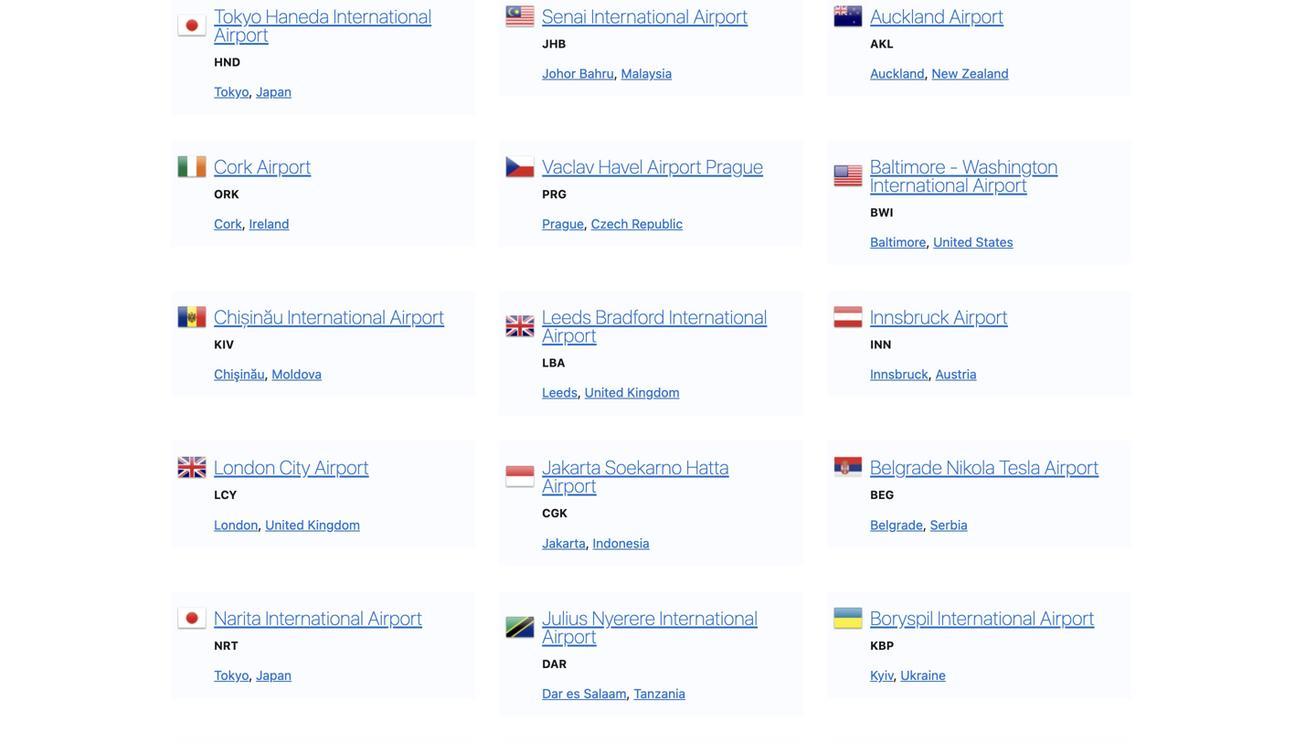 Task type: vqa. For each thing, say whether or not it's contained in the screenshot.
Vaclav Havel Airport Prague link
yes



Task type: describe. For each thing, give the bounding box(es) containing it.
united kingdom link for bradford
[[585, 385, 680, 400]]

lba
[[542, 356, 565, 369]]

0 vertical spatial prague
[[706, 155, 763, 178]]

baltimore - washington international airport link
[[870, 155, 1058, 196]]

innsbruck link
[[870, 367, 928, 382]]

narita international airport link
[[214, 606, 422, 629]]

tokyo link for tokyo haneda international airport
[[214, 84, 249, 99]]

states
[[976, 235, 1013, 250]]

london , united kingdom
[[214, 517, 360, 532]]

united states link
[[933, 235, 1013, 250]]

japan for haneda
[[256, 84, 292, 99]]

julius
[[542, 606, 588, 629]]

senai
[[542, 4, 587, 27]]

dar es salaam link
[[542, 686, 627, 701]]

japan link for international
[[256, 668, 292, 683]]

city
[[280, 456, 310, 479]]

belgrade for belgrade , serbia
[[870, 517, 923, 532]]

leeds bradford international airport link
[[542, 305, 767, 346]]

belgrade for belgrade nikola tesla airport
[[870, 456, 942, 479]]

boryspil international airport link
[[870, 606, 1095, 629]]

ireland
[[249, 216, 289, 231]]

tokyo for tokyo haneda international airport
[[214, 84, 249, 99]]

, for jakarta soekarno hatta airport
[[586, 535, 589, 550]]

vaclav
[[542, 155, 594, 178]]

international right 'boryspil'
[[938, 606, 1036, 629]]

cork airport
[[214, 155, 311, 178]]

hatta
[[686, 456, 729, 479]]

baltimore link
[[870, 235, 926, 250]]

leeds for leeds bradford international airport
[[542, 305, 591, 328]]

johor
[[542, 66, 576, 81]]

hnd
[[214, 55, 240, 68]]

innsbruck for innsbruck airport
[[870, 305, 949, 328]]

united kingdom link for city
[[265, 517, 360, 532]]

innsbruck airport
[[870, 305, 1008, 328]]

japan for international
[[256, 668, 292, 683]]

chișinău
[[214, 305, 283, 328]]

senai international airport link
[[542, 4, 748, 27]]

innsbruck for innsbruck , austria
[[870, 367, 928, 382]]

indonesia
[[593, 535, 650, 550]]

new
[[932, 66, 958, 81]]

salaam
[[584, 686, 627, 701]]

chișinău international airport
[[214, 305, 444, 328]]

leeds , united kingdom
[[542, 385, 680, 400]]

ukraine
[[901, 668, 946, 683]]

havel
[[599, 155, 643, 178]]

austria
[[936, 367, 977, 382]]

international right "narita" at the bottom left of the page
[[265, 606, 364, 629]]

senai international airport
[[542, 4, 748, 27]]

united for international
[[933, 235, 972, 250]]

international up moldova 'link'
[[287, 305, 386, 328]]

kyiv
[[870, 668, 893, 683]]

jakarta link
[[542, 535, 586, 550]]

, for auckland airport
[[925, 66, 928, 81]]

washington
[[962, 155, 1058, 178]]

tanzania link
[[634, 686, 686, 701]]

2 vertical spatial united
[[265, 517, 304, 532]]

tokyo haneda international airport link
[[214, 4, 432, 46]]

kyiv , ukraine
[[870, 668, 946, 683]]

republic
[[632, 216, 683, 231]]

malaysia link
[[621, 66, 672, 81]]

chişinău link
[[214, 367, 265, 382]]

nyerere
[[592, 606, 655, 629]]

cgk
[[542, 507, 568, 520]]

lcy
[[214, 488, 237, 501]]

, for vaclav havel airport prague
[[584, 216, 588, 231]]

, for narita international airport
[[249, 668, 253, 683]]

boryspil
[[870, 606, 933, 629]]

, for leeds bradford international airport
[[578, 385, 581, 400]]

london city airport link
[[214, 456, 369, 479]]

cork for cork airport
[[214, 155, 252, 178]]

london city airport
[[214, 456, 369, 479]]

nikola
[[946, 456, 995, 479]]

auckland for auckland , new zealand
[[870, 66, 925, 81]]

, for belgrade nikola tesla airport
[[923, 517, 927, 532]]

dar es salaam , tanzania
[[542, 686, 686, 701]]

vaclav havel airport prague link
[[542, 155, 763, 178]]

airport inside tokyo haneda international airport
[[214, 23, 269, 46]]

zealand
[[962, 66, 1009, 81]]

nrt
[[214, 639, 238, 652]]

, for london city airport
[[258, 517, 262, 532]]

baltimore , united states
[[870, 235, 1013, 250]]

prague , czech republic
[[542, 216, 683, 231]]

new zealand link
[[932, 66, 1009, 81]]

international inside baltimore - washington international airport
[[870, 173, 969, 196]]

international inside tokyo haneda international airport
[[333, 4, 432, 27]]

cork link
[[214, 216, 242, 231]]

, for boryspil international airport
[[893, 668, 897, 683]]

chișinău international airport link
[[214, 305, 444, 328]]

innsbruck airport link
[[870, 305, 1008, 328]]

narita international airport
[[214, 606, 422, 629]]

serbia link
[[930, 517, 968, 532]]

serbia
[[930, 517, 968, 532]]

kingdom for airport
[[308, 517, 360, 532]]

baltimore - washington international airport
[[870, 155, 1058, 196]]



Task type: locate. For each thing, give the bounding box(es) containing it.
baltimore inside baltimore - washington international airport
[[870, 155, 946, 178]]

1 vertical spatial auckland
[[870, 66, 925, 81]]

auckland
[[870, 4, 945, 27], [870, 66, 925, 81]]

belgrade , serbia
[[870, 517, 968, 532]]

leeds for leeds , united kingdom
[[542, 385, 578, 400]]

international right 'haneda'
[[333, 4, 432, 27]]

indonesia link
[[593, 535, 650, 550]]

tokyo for narita international airport
[[214, 668, 249, 683]]

japan up cork airport link
[[256, 84, 292, 99]]

haneda
[[266, 4, 329, 27]]

0 vertical spatial innsbruck
[[870, 305, 949, 328]]

tokyo
[[214, 4, 261, 27], [214, 84, 249, 99], [214, 668, 249, 683]]

united kingdom link down the city
[[265, 517, 360, 532]]

cork , ireland
[[214, 216, 289, 231]]

cork down the ork
[[214, 216, 242, 231]]

1 vertical spatial baltimore
[[870, 235, 926, 250]]

vaclav havel airport prague
[[542, 155, 763, 178]]

dar
[[542, 686, 563, 701]]

johor bahru link
[[542, 66, 614, 81]]

, for tokyo haneda international airport
[[249, 84, 253, 99]]

2 japan from the top
[[256, 668, 292, 683]]

1 vertical spatial japan
[[256, 668, 292, 683]]

2 belgrade from the top
[[870, 517, 923, 532]]

inn
[[870, 338, 892, 351]]

auckland , new zealand
[[870, 66, 1009, 81]]

tesla
[[999, 456, 1040, 479]]

auckland for auckland airport
[[870, 4, 945, 27]]

1 leeds from the top
[[542, 305, 591, 328]]

innsbruck , austria
[[870, 367, 977, 382]]

dar
[[542, 657, 567, 670]]

leeds inside leeds bradford international airport
[[542, 305, 591, 328]]

leeds link
[[542, 385, 578, 400]]

baltimore down bwi
[[870, 235, 926, 250]]

2 japan link from the top
[[256, 668, 292, 683]]

jakarta up cgk
[[542, 456, 601, 479]]

united left states
[[933, 235, 972, 250]]

belgrade link
[[870, 517, 923, 532]]

tokyo link
[[214, 84, 249, 99], [214, 668, 249, 683]]

prague link
[[542, 216, 584, 231]]

0 vertical spatial japan link
[[256, 84, 292, 99]]

auckland down the akl
[[870, 66, 925, 81]]

2 jakarta from the top
[[542, 535, 586, 550]]

international right nyerere
[[659, 606, 758, 629]]

kbp
[[870, 639, 894, 652]]

prg
[[542, 187, 567, 201]]

cork for cork , ireland
[[214, 216, 242, 231]]

tokyo up hnd
[[214, 4, 261, 27]]

0 vertical spatial tokyo link
[[214, 84, 249, 99]]

baltimore left "-"
[[870, 155, 946, 178]]

2 tokyo , japan from the top
[[214, 668, 292, 683]]

narita
[[214, 606, 261, 629]]

1 vertical spatial prague
[[542, 216, 584, 231]]

airport inside julius nyerere international airport
[[542, 625, 597, 647]]

2 leeds from the top
[[542, 385, 578, 400]]

jakarta for jakarta soekarno hatta airport
[[542, 456, 601, 479]]

0 vertical spatial kingdom
[[627, 385, 680, 400]]

ukraine link
[[901, 668, 946, 683]]

tokyo inside tokyo haneda international airport
[[214, 4, 261, 27]]

0 vertical spatial tokyo , japan
[[214, 84, 292, 99]]

london link
[[214, 517, 258, 532]]

, for baltimore - washington international airport
[[926, 235, 930, 250]]

jakarta for jakarta , indonesia
[[542, 535, 586, 550]]

, for innsbruck airport
[[928, 367, 932, 382]]

united right london link
[[265, 517, 304, 532]]

beg
[[870, 488, 894, 501]]

international up bwi
[[870, 173, 969, 196]]

0 vertical spatial cork
[[214, 155, 252, 178]]

es
[[566, 686, 580, 701]]

1 auckland from the top
[[870, 4, 945, 27]]

belgrade nikola tesla airport
[[870, 456, 1099, 479]]

jakarta , indonesia
[[542, 535, 650, 550]]

international inside julius nyerere international airport
[[659, 606, 758, 629]]

czech
[[591, 216, 628, 231]]

julius nyerere international airport link
[[542, 606, 758, 647]]

auckland up the akl
[[870, 4, 945, 27]]

bwi
[[870, 206, 893, 219]]

1 baltimore from the top
[[870, 155, 946, 178]]

1 tokyo link from the top
[[214, 84, 249, 99]]

leeds
[[542, 305, 591, 328], [542, 385, 578, 400]]

innsbruck down inn
[[870, 367, 928, 382]]

1 vertical spatial tokyo
[[214, 84, 249, 99]]

0 horizontal spatial prague
[[542, 216, 584, 231]]

1 vertical spatial tokyo , japan
[[214, 668, 292, 683]]

2 london from the top
[[214, 517, 258, 532]]

2 innsbruck from the top
[[870, 367, 928, 382]]

0 horizontal spatial kingdom
[[308, 517, 360, 532]]

0 vertical spatial auckland
[[870, 4, 945, 27]]

jakarta down cgk
[[542, 535, 586, 550]]

airport inside baltimore - washington international airport
[[973, 173, 1027, 196]]

1 vertical spatial japan link
[[256, 668, 292, 683]]

london for london , united kingdom
[[214, 517, 258, 532]]

international
[[333, 4, 432, 27], [591, 4, 689, 27], [870, 173, 969, 196], [287, 305, 386, 328], [669, 305, 767, 328], [265, 606, 364, 629], [659, 606, 758, 629], [938, 606, 1036, 629]]

julius nyerere international airport
[[542, 606, 758, 647]]

baltimore for baltimore , united states
[[870, 235, 926, 250]]

auckland airport
[[870, 4, 1004, 27]]

1 horizontal spatial united
[[585, 385, 624, 400]]

czech republic link
[[591, 216, 683, 231]]

1 vertical spatial jakarta
[[542, 535, 586, 550]]

1 tokyo , japan from the top
[[214, 84, 292, 99]]

tokyo link down nrt
[[214, 668, 249, 683]]

0 vertical spatial leeds
[[542, 305, 591, 328]]

jakarta soekarno hatta airport
[[542, 456, 729, 497]]

austria link
[[936, 367, 977, 382]]

0 vertical spatial united kingdom link
[[585, 385, 680, 400]]

2 auckland from the top
[[870, 66, 925, 81]]

international inside leeds bradford international airport
[[669, 305, 767, 328]]

belgrade nikola tesla airport link
[[870, 456, 1099, 479]]

1 tokyo from the top
[[214, 4, 261, 27]]

belgrade down beg at the right bottom of the page
[[870, 517, 923, 532]]

tokyo , japan for tokyo
[[214, 84, 292, 99]]

tokyo link down hnd
[[214, 84, 249, 99]]

akl
[[870, 37, 894, 50]]

japan link for haneda
[[256, 84, 292, 99]]

belgrade up beg at the right bottom of the page
[[870, 456, 942, 479]]

international up malaysia link
[[591, 4, 689, 27]]

auckland link
[[870, 66, 925, 81]]

, for chișinău international airport
[[265, 367, 268, 382]]

london down lcy
[[214, 517, 258, 532]]

1 vertical spatial tokyo link
[[214, 668, 249, 683]]

malaysia
[[621, 66, 672, 81]]

kyiv link
[[870, 668, 893, 683]]

1 cork from the top
[[214, 155, 252, 178]]

1 horizontal spatial prague
[[706, 155, 763, 178]]

international right bradford
[[669, 305, 767, 328]]

1 vertical spatial united
[[585, 385, 624, 400]]

1 belgrade from the top
[[870, 456, 942, 479]]

kingdom down the city
[[308, 517, 360, 532]]

1 vertical spatial leeds
[[542, 385, 578, 400]]

0 vertical spatial united
[[933, 235, 972, 250]]

leeds down "lba"
[[542, 385, 578, 400]]

1 horizontal spatial united kingdom link
[[585, 385, 680, 400]]

jakarta
[[542, 456, 601, 479], [542, 535, 586, 550]]

tokyo down hnd
[[214, 84, 249, 99]]

auckland airport link
[[870, 4, 1004, 27]]

london for london city airport
[[214, 456, 275, 479]]

leeds up "lba"
[[542, 305, 591, 328]]

1 london from the top
[[214, 456, 275, 479]]

2 horizontal spatial united
[[933, 235, 972, 250]]

leeds bradford international airport
[[542, 305, 767, 346]]

0 vertical spatial baltimore
[[870, 155, 946, 178]]

2 tokyo link from the top
[[214, 668, 249, 683]]

2 vertical spatial tokyo
[[214, 668, 249, 683]]

kingdom down the leeds bradford international airport link at the top of page
[[627, 385, 680, 400]]

kingdom
[[627, 385, 680, 400], [308, 517, 360, 532]]

2 tokyo from the top
[[214, 84, 249, 99]]

japan link down "narita" at the bottom left of the page
[[256, 668, 292, 683]]

japan link up cork airport link
[[256, 84, 292, 99]]

2 baltimore from the top
[[870, 235, 926, 250]]

boryspil international airport
[[870, 606, 1095, 629]]

tokyo , japan
[[214, 84, 292, 99], [214, 668, 292, 683]]

ireland link
[[249, 216, 289, 231]]

tokyo link for narita international airport
[[214, 668, 249, 683]]

jhb
[[542, 37, 566, 50]]

1 vertical spatial london
[[214, 517, 258, 532]]

2 cork from the top
[[214, 216, 242, 231]]

1 innsbruck from the top
[[870, 305, 949, 328]]

prague
[[706, 155, 763, 178], [542, 216, 584, 231]]

moldova link
[[272, 367, 322, 382]]

bradford
[[596, 305, 665, 328]]

1 jakarta from the top
[[542, 456, 601, 479]]

0 vertical spatial japan
[[256, 84, 292, 99]]

japan down "narita" at the bottom left of the page
[[256, 668, 292, 683]]

bahru
[[579, 66, 614, 81]]

0 vertical spatial belgrade
[[870, 456, 942, 479]]

chişinău
[[214, 367, 265, 382]]

1 vertical spatial belgrade
[[870, 517, 923, 532]]

jakarta soekarno hatta airport link
[[542, 456, 729, 497]]

1 vertical spatial cork
[[214, 216, 242, 231]]

kiv
[[214, 338, 234, 351]]

1 vertical spatial kingdom
[[308, 517, 360, 532]]

1 vertical spatial innsbruck
[[870, 367, 928, 382]]

tokyo , japan down nrt
[[214, 668, 292, 683]]

innsbruck up inn
[[870, 305, 949, 328]]

0 horizontal spatial united
[[265, 517, 304, 532]]

airport inside leeds bradford international airport
[[542, 324, 597, 346]]

tokyo , japan down hnd
[[214, 84, 292, 99]]

1 vertical spatial united kingdom link
[[265, 517, 360, 532]]

0 horizontal spatial united kingdom link
[[265, 517, 360, 532]]

cork airport link
[[214, 155, 311, 178]]

tokyo , japan for narita
[[214, 668, 292, 683]]

united for airport
[[585, 385, 624, 400]]

london up lcy
[[214, 456, 275, 479]]

0 vertical spatial london
[[214, 456, 275, 479]]

ork
[[214, 187, 239, 201]]

cork up the ork
[[214, 155, 252, 178]]

johor bahru , malaysia
[[542, 66, 672, 81]]

cork
[[214, 155, 252, 178], [214, 216, 242, 231]]

tokyo down nrt
[[214, 668, 249, 683]]

3 tokyo from the top
[[214, 668, 249, 683]]

0 vertical spatial jakarta
[[542, 456, 601, 479]]

united kingdom link down the leeds bradford international airport link at the top of page
[[585, 385, 680, 400]]

chişinău , moldova
[[214, 367, 322, 382]]

jakarta inside jakarta soekarno hatta airport
[[542, 456, 601, 479]]

kingdom for international
[[627, 385, 680, 400]]

baltimore for baltimore - washington international airport
[[870, 155, 946, 178]]

tanzania
[[634, 686, 686, 701]]

united right leeds link
[[585, 385, 624, 400]]

, for cork airport
[[242, 216, 246, 231]]

airport inside jakarta soekarno hatta airport
[[542, 474, 597, 497]]

0 vertical spatial tokyo
[[214, 4, 261, 27]]

-
[[950, 155, 958, 178]]

1 japan from the top
[[256, 84, 292, 99]]

tokyo haneda international airport
[[214, 4, 432, 46]]

1 horizontal spatial kingdom
[[627, 385, 680, 400]]

1 japan link from the top
[[256, 84, 292, 99]]



